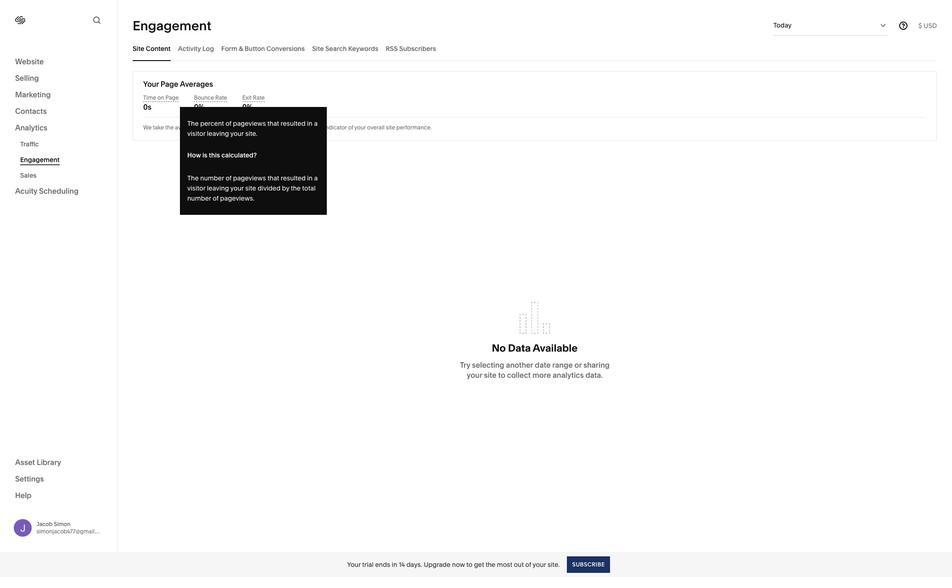 Task type: locate. For each thing, give the bounding box(es) containing it.
bounce
[[194, 94, 214, 101]]

sales link
[[20, 168, 107, 183]]

all
[[204, 124, 210, 131]]

1 rate from the left
[[215, 94, 227, 101]]

indicator
[[324, 124, 347, 131]]

your up time
[[143, 79, 159, 89]]

rate right exit
[[253, 94, 265, 101]]

your right all
[[211, 124, 223, 131]]

rss
[[386, 44, 398, 53]]

0 horizontal spatial engagement
[[20, 156, 60, 164]]

0 horizontal spatial your
[[143, 79, 159, 89]]

$
[[919, 21, 923, 30]]

more
[[533, 370, 551, 380]]

is
[[311, 124, 315, 131]]

of right indicator
[[348, 124, 353, 131]]

0% inside bounce rate 0%
[[194, 102, 205, 112]]

jacob simon simonjacob477@gmail.com
[[37, 521, 107, 535]]

&
[[239, 44, 243, 53]]

0% down exit
[[242, 102, 253, 112]]

tab list
[[133, 36, 938, 61]]

marketing
[[15, 90, 51, 99]]

0% down bounce
[[194, 102, 205, 112]]

1 0% from the left
[[194, 102, 205, 112]]

help link
[[15, 490, 32, 500]]

0% inside "exit rate 0%"
[[242, 102, 253, 112]]

we
[[143, 124, 152, 131]]

1 vertical spatial engagement
[[20, 156, 60, 164]]

rate inside bounce rate 0%
[[215, 94, 227, 101]]

at
[[254, 124, 258, 131]]

with
[[241, 124, 252, 131]]

1 horizontal spatial site
[[484, 370, 497, 380]]

2 0% from the left
[[242, 102, 253, 112]]

0 vertical spatial the
[[165, 124, 174, 131]]

1 vertical spatial your
[[347, 561, 361, 569]]

of right out
[[526, 561, 532, 569]]

1 vertical spatial page
[[166, 94, 179, 101]]

trial
[[362, 561, 374, 569]]

1 horizontal spatial 0%
[[242, 102, 253, 112]]

0 horizontal spatial the
[[165, 124, 174, 131]]

0% for exit rate 0%
[[242, 102, 253, 112]]

form & button conversions button
[[221, 36, 305, 61]]

analytics link
[[15, 123, 102, 134]]

0 horizontal spatial rate
[[215, 94, 227, 101]]

0 vertical spatial to
[[499, 370, 506, 380]]

0 vertical spatial site
[[386, 124, 395, 131]]

site down the selecting
[[484, 370, 497, 380]]

settings
[[15, 474, 44, 483]]

analytics
[[15, 123, 47, 132]]

settings link
[[15, 474, 102, 485]]

bounce rate 0%
[[194, 94, 227, 112]]

engagement up content
[[133, 18, 211, 33]]

to down the selecting
[[499, 370, 506, 380]]

engagement down the traffic
[[20, 156, 60, 164]]

0 vertical spatial your
[[143, 79, 159, 89]]

to left "get"
[[467, 561, 473, 569]]

1 horizontal spatial site
[[312, 44, 324, 53]]

button
[[245, 44, 265, 53]]

1 horizontal spatial the
[[486, 561, 496, 569]]

page inside 'time on page 0s'
[[166, 94, 179, 101]]

2 rate from the left
[[253, 94, 265, 101]]

0 horizontal spatial 0%
[[194, 102, 205, 112]]

least
[[260, 124, 272, 131]]

website link
[[15, 56, 102, 68]]

2 site from the left
[[312, 44, 324, 53]]

traffic link
[[20, 136, 107, 152]]

engagement
[[133, 18, 211, 33], [20, 156, 60, 164]]

1 horizontal spatial to
[[499, 370, 506, 380]]

0% for bounce rate 0%
[[194, 102, 205, 112]]

selecting
[[472, 360, 505, 370]]

1 horizontal spatial your
[[347, 561, 361, 569]]

the
[[165, 124, 174, 131], [486, 561, 496, 569]]

one
[[274, 124, 284, 131]]

upgrade
[[424, 561, 451, 569]]

your left the site.
[[533, 561, 546, 569]]

1 horizontal spatial engagement
[[133, 18, 211, 33]]

selling link
[[15, 73, 102, 84]]

the right take
[[165, 124, 174, 131]]

performance.
[[397, 124, 432, 131]]

0 horizontal spatial to
[[467, 561, 473, 569]]

site
[[386, 124, 395, 131], [484, 370, 497, 380]]

site inside button
[[133, 44, 144, 53]]

your
[[143, 79, 159, 89], [347, 561, 361, 569]]

form & button conversions
[[221, 44, 305, 53]]

search
[[326, 44, 347, 53]]

0s
[[143, 102, 152, 112]]

site search keywords
[[312, 44, 379, 53]]

$ usd
[[919, 21, 938, 30]]

time
[[143, 94, 156, 101]]

of left all
[[198, 124, 203, 131]]

to
[[499, 370, 506, 380], [467, 561, 473, 569]]

the right "get"
[[486, 561, 496, 569]]

page
[[161, 79, 179, 89], [166, 94, 179, 101]]

sales
[[20, 171, 37, 180]]

available
[[533, 342, 578, 354]]

1 vertical spatial to
[[467, 561, 473, 569]]

rate inside "exit rate 0%"
[[253, 94, 265, 101]]

site inside try selecting another date range or sharing your site to collect more analytics data.
[[484, 370, 497, 380]]

simonjacob477@gmail.com
[[37, 528, 107, 535]]

1 vertical spatial site
[[484, 370, 497, 380]]

data
[[508, 342, 531, 354]]

log
[[202, 44, 214, 53]]

engagement link
[[20, 152, 107, 168]]

asset
[[15, 458, 35, 467]]

site content button
[[133, 36, 171, 61]]

1 site from the left
[[133, 44, 144, 53]]

page right on
[[166, 94, 179, 101]]

1 horizontal spatial rate
[[253, 94, 265, 101]]

site left content
[[133, 44, 144, 53]]

on
[[158, 94, 164, 101]]

page up on
[[161, 79, 179, 89]]

exit
[[242, 94, 252, 101]]

site right overall
[[386, 124, 395, 131]]

your page averages
[[143, 79, 213, 89]]

site
[[133, 44, 144, 53], [312, 44, 324, 53]]

site inside button
[[312, 44, 324, 53]]

rate
[[215, 94, 227, 101], [253, 94, 265, 101]]

collect
[[507, 370, 531, 380]]

contacts
[[15, 107, 47, 116]]

your
[[211, 124, 223, 131], [355, 124, 366, 131], [467, 370, 483, 380], [533, 561, 546, 569]]

site content
[[133, 44, 171, 53]]

asset library link
[[15, 457, 102, 468]]

your for your page averages
[[143, 79, 159, 89]]

out
[[514, 561, 524, 569]]

your down try
[[467, 370, 483, 380]]

days.
[[407, 561, 423, 569]]

rate right bounce
[[215, 94, 227, 101]]

no data available
[[492, 342, 578, 354]]

0 horizontal spatial site
[[133, 44, 144, 53]]

your left trial
[[347, 561, 361, 569]]

site left search
[[312, 44, 324, 53]]

today button
[[774, 15, 889, 35]]

now
[[452, 561, 465, 569]]

another
[[506, 360, 533, 370]]

today
[[774, 21, 792, 29]]



Task type: describe. For each thing, give the bounding box(es) containing it.
subscribe
[[573, 561, 605, 568]]

this
[[299, 124, 310, 131]]

0 vertical spatial engagement
[[133, 18, 211, 33]]

your for your trial ends in 14 days. upgrade now to get the most out of your site.
[[347, 561, 361, 569]]

average
[[175, 124, 196, 131]]

tab list containing site content
[[133, 36, 938, 61]]

1 horizontal spatial of
[[348, 124, 353, 131]]

contacts link
[[15, 106, 102, 117]]

library
[[37, 458, 61, 467]]

overall
[[367, 124, 385, 131]]

1 vertical spatial the
[[486, 561, 496, 569]]

engagement inside "link"
[[20, 156, 60, 164]]

conversions
[[267, 44, 305, 53]]

content
[[146, 44, 171, 53]]

pages
[[224, 124, 240, 131]]

sharing
[[584, 360, 610, 370]]

date
[[535, 360, 551, 370]]

site for site search keywords
[[312, 44, 324, 53]]

ends
[[375, 561, 390, 569]]

averages
[[180, 79, 213, 89]]

your left overall
[[355, 124, 366, 131]]

try
[[460, 360, 471, 370]]

rate for exit rate 0%
[[253, 94, 265, 101]]

simon
[[54, 521, 71, 528]]

acuity scheduling
[[15, 186, 79, 196]]

form
[[221, 44, 237, 53]]

selling
[[15, 73, 39, 83]]

try selecting another date range or sharing your site to collect more analytics data.
[[460, 360, 610, 380]]

help
[[15, 491, 32, 500]]

exit rate 0%
[[242, 94, 265, 112]]

website
[[15, 57, 44, 66]]

data.
[[586, 370, 603, 380]]

in
[[392, 561, 397, 569]]

analytics
[[553, 370, 584, 380]]

get
[[474, 561, 484, 569]]

activity
[[178, 44, 201, 53]]

time on page 0s
[[143, 94, 179, 112]]

2 horizontal spatial of
[[526, 561, 532, 569]]

acuity
[[15, 186, 37, 196]]

activity log
[[178, 44, 214, 53]]

site.
[[548, 561, 560, 569]]

0 horizontal spatial site
[[386, 124, 395, 131]]

0 vertical spatial page
[[161, 79, 179, 89]]

your inside try selecting another date range or sharing your site to collect more analytics data.
[[467, 370, 483, 380]]

rss subscribers button
[[386, 36, 436, 61]]

range
[[553, 360, 573, 370]]

your trial ends in 14 days. upgrade now to get the most out of your site.
[[347, 561, 560, 569]]

take
[[153, 124, 164, 131]]

asset library
[[15, 458, 61, 467]]

or
[[575, 360, 582, 370]]

marketing link
[[15, 90, 102, 101]]

0 horizontal spatial of
[[198, 124, 203, 131]]

no
[[492, 342, 506, 354]]

rate for bounce rate 0%
[[215, 94, 227, 101]]

subscribe button
[[568, 556, 610, 573]]

traffic
[[20, 140, 39, 148]]

jacob
[[37, 521, 53, 528]]

site search keywords button
[[312, 36, 379, 61]]

site for site content
[[133, 44, 144, 53]]

rss subscribers
[[386, 44, 436, 53]]

subscribers
[[400, 44, 436, 53]]

usd
[[924, 21, 938, 30]]

acuity scheduling link
[[15, 186, 102, 197]]

view.
[[285, 124, 298, 131]]

an
[[316, 124, 323, 131]]

14
[[399, 561, 405, 569]]

to inside try selecting another date range or sharing your site to collect more analytics data.
[[499, 370, 506, 380]]



Task type: vqa. For each thing, say whether or not it's contained in the screenshot.
site within Try selecting another date range or sharing your site to collect more analytics data.
yes



